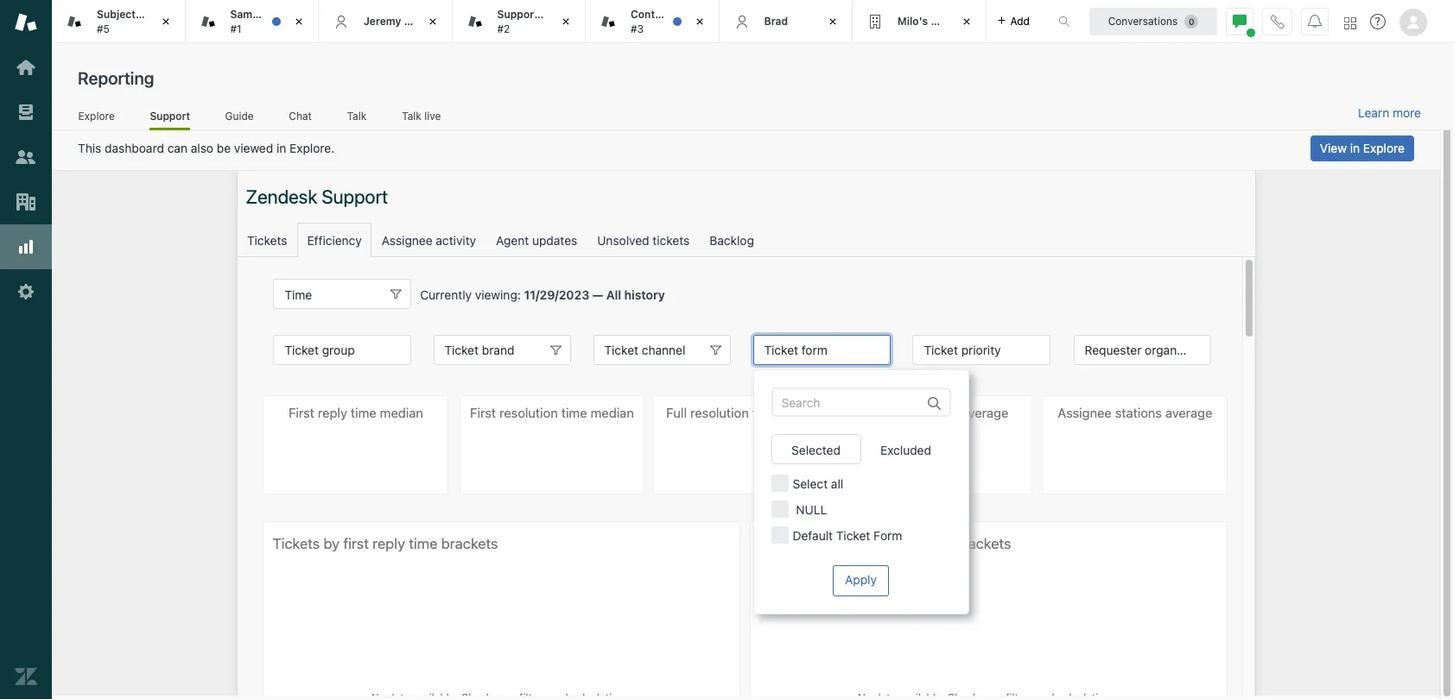 Task type: describe. For each thing, give the bounding box(es) containing it.
reporting image
[[15, 236, 37, 258]]

jeremy miller tab
[[319, 0, 452, 43]]

conversations
[[1108, 14, 1178, 27]]

tab containing subject line
[[52, 0, 185, 43]]

line
[[138, 8, 160, 21]]

conversations button
[[1090, 7, 1218, 35]]

3 close image from the left
[[557, 13, 575, 30]]

4 tab from the left
[[853, 0, 986, 43]]

#3
[[631, 22, 644, 35]]

can
[[167, 141, 188, 156]]

more
[[1393, 105, 1421, 120]]

notifications image
[[1308, 14, 1322, 28]]

contact
[[631, 8, 671, 21]]

1 in from the left
[[277, 141, 286, 156]]

chat
[[289, 109, 312, 122]]

close image for brad
[[824, 13, 842, 30]]

zendesk support image
[[15, 11, 37, 34]]

jeremy miller
[[364, 15, 432, 27]]

support for support outreach #2
[[497, 8, 538, 21]]

0 vertical spatial explore
[[78, 109, 115, 122]]

talk live link
[[401, 109, 442, 128]]

organizations image
[[15, 191, 37, 213]]

main element
[[0, 0, 52, 700]]

viewed
[[234, 141, 273, 156]]

brad
[[764, 15, 788, 27]]

tabs tab list
[[52, 0, 1040, 43]]

get help image
[[1370, 14, 1386, 29]]

brad tab
[[719, 0, 853, 43]]

this
[[78, 141, 101, 156]]

add button
[[986, 0, 1040, 42]]

support outreach #2
[[497, 8, 588, 35]]

also
[[191, 141, 213, 156]]

tab containing support outreach
[[452, 0, 588, 43]]

subject
[[97, 8, 136, 21]]

jeremy
[[364, 15, 401, 27]]

in inside view in explore button
[[1350, 141, 1360, 156]]

learn more
[[1358, 105, 1421, 120]]

#1 tab
[[185, 0, 319, 43]]

zendesk products image
[[1345, 17, 1357, 29]]

talk for talk
[[347, 109, 367, 122]]

button displays agent's chat status as online. image
[[1233, 14, 1247, 28]]

miller
[[404, 15, 432, 27]]

support for support
[[150, 109, 190, 122]]

be
[[217, 141, 231, 156]]

talk live
[[402, 109, 441, 122]]

view in explore
[[1320, 141, 1405, 156]]

dashboard
[[105, 141, 164, 156]]

learn
[[1358, 105, 1390, 120]]

add
[[1011, 14, 1030, 27]]

contact #3
[[631, 8, 671, 35]]

this dashboard can also be viewed in explore.
[[78, 141, 335, 156]]

chat link
[[289, 109, 312, 128]]

get started image
[[15, 56, 37, 79]]



Task type: locate. For each thing, give the bounding box(es) containing it.
close image inside #1 tab
[[290, 13, 308, 30]]

views image
[[15, 101, 37, 124]]

1 horizontal spatial explore
[[1363, 141, 1405, 156]]

explore up this
[[78, 109, 115, 122]]

tab
[[52, 0, 185, 43], [452, 0, 588, 43], [586, 0, 719, 43], [853, 0, 986, 43]]

talk link
[[347, 109, 367, 128]]

close image right "contact #3"
[[691, 13, 708, 30]]

reporting
[[78, 68, 154, 88]]

close image right #2
[[557, 13, 575, 30]]

2 talk from the left
[[402, 109, 422, 122]]

in
[[277, 141, 286, 156], [1350, 141, 1360, 156]]

1 vertical spatial support
[[150, 109, 190, 122]]

close image inside the jeremy miller tab
[[424, 13, 441, 30]]

close image
[[157, 13, 174, 30], [290, 13, 308, 30], [557, 13, 575, 30], [691, 13, 708, 30], [958, 13, 975, 30]]

explore
[[78, 109, 115, 122], [1363, 141, 1405, 156]]

outreach
[[541, 8, 588, 21]]

tab containing contact
[[586, 0, 719, 43]]

close image inside brad tab
[[824, 13, 842, 30]]

talk for talk live
[[402, 109, 422, 122]]

in right view
[[1350, 141, 1360, 156]]

explore.
[[290, 141, 335, 156]]

#2
[[497, 22, 510, 35]]

live
[[424, 109, 441, 122]]

3 tab from the left
[[586, 0, 719, 43]]

close image
[[424, 13, 441, 30], [824, 13, 842, 30]]

0 horizontal spatial in
[[277, 141, 286, 156]]

support
[[497, 8, 538, 21], [150, 109, 190, 122]]

close image left add dropdown button
[[958, 13, 975, 30]]

1 horizontal spatial close image
[[824, 13, 842, 30]]

zendesk image
[[15, 666, 37, 689]]

learn more link
[[1358, 105, 1421, 121]]

explore link
[[78, 109, 115, 128]]

guide
[[225, 109, 254, 122]]

view
[[1320, 141, 1347, 156]]

talk
[[347, 109, 367, 122], [402, 109, 422, 122]]

support link
[[150, 109, 190, 130]]

2 close image from the left
[[290, 13, 308, 30]]

0 horizontal spatial talk
[[347, 109, 367, 122]]

#5
[[97, 22, 110, 35]]

#1
[[230, 22, 242, 35]]

admin image
[[15, 281, 37, 303]]

close image right the jeremy
[[424, 13, 441, 30]]

talk right 'chat'
[[347, 109, 367, 122]]

close image for jeremy miller
[[424, 13, 441, 30]]

close image right brad
[[824, 13, 842, 30]]

1 close image from the left
[[157, 13, 174, 30]]

explore down learn more "link"
[[1363, 141, 1405, 156]]

support inside support outreach #2
[[497, 8, 538, 21]]

0 horizontal spatial explore
[[78, 109, 115, 122]]

talk left live
[[402, 109, 422, 122]]

support up can on the top left of the page
[[150, 109, 190, 122]]

0 vertical spatial support
[[497, 8, 538, 21]]

view in explore button
[[1311, 136, 1415, 162]]

customers image
[[15, 146, 37, 169]]

1 close image from the left
[[424, 13, 441, 30]]

1 tab from the left
[[52, 0, 185, 43]]

close image right #1 on the left top
[[290, 13, 308, 30]]

0 horizontal spatial support
[[150, 109, 190, 122]]

1 horizontal spatial talk
[[402, 109, 422, 122]]

4 close image from the left
[[691, 13, 708, 30]]

close image right subject
[[157, 13, 174, 30]]

1 horizontal spatial support
[[497, 8, 538, 21]]

5 close image from the left
[[958, 13, 975, 30]]

2 in from the left
[[1350, 141, 1360, 156]]

explore inside button
[[1363, 141, 1405, 156]]

support up #2
[[497, 8, 538, 21]]

in right viewed
[[277, 141, 286, 156]]

2 close image from the left
[[824, 13, 842, 30]]

1 horizontal spatial in
[[1350, 141, 1360, 156]]

0 horizontal spatial close image
[[424, 13, 441, 30]]

subject line #5
[[97, 8, 160, 35]]

1 vertical spatial explore
[[1363, 141, 1405, 156]]

1 talk from the left
[[347, 109, 367, 122]]

2 tab from the left
[[452, 0, 588, 43]]

guide link
[[225, 109, 254, 128]]



Task type: vqa. For each thing, say whether or not it's contained in the screenshot.
Ximmy
no



